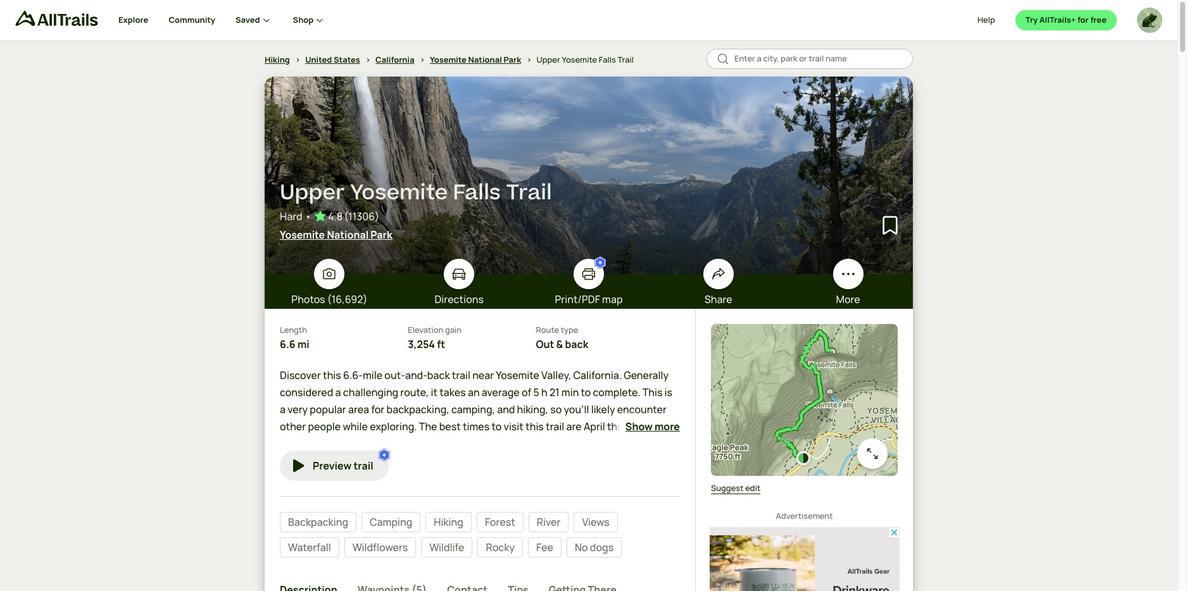 Task type: describe. For each thing, give the bounding box(es) containing it.
need
[[350, 437, 374, 451]]

and
[[497, 403, 515, 417]]

0 vertical spatial falls
[[599, 54, 616, 65]]

help
[[978, 14, 996, 26]]

1 horizontal spatial a
[[336, 386, 341, 400]]

discover this 6.6-mile out-and-back trail near yosemite valley, california. generally considered a challenging route, it takes an average of 5 h 21 min to complete. this is a very popular area for backpacking, camping, and hiking, so you'll likely encounter other people while exploring. the best times to visit this trail are april through october. you'll need to leave pups at home — dogs aren't allowed on this trail.
[[280, 368, 673, 451]]

try alltrails+ for free link
[[1016, 10, 1118, 30]]

photos (16,692)
[[292, 293, 368, 307]]

preview
[[313, 460, 352, 473]]

likely
[[592, 403, 616, 417]]

yosemite national park
[[280, 228, 393, 242]]

share
[[705, 293, 733, 307]]

•
[[305, 210, 312, 224]]

cookie consent banner dialog
[[15, 532, 1163, 577]]

1 vertical spatial to
[[492, 420, 502, 434]]

elevation
[[408, 324, 444, 336]]

11306
[[349, 210, 375, 224]]

explore
[[118, 14, 149, 26]]

min
[[562, 386, 579, 400]]

area
[[348, 403, 369, 417]]

this
[[643, 386, 663, 400]]

free
[[1091, 14, 1108, 26]]

map
[[603, 293, 623, 307]]

Enter a city, park or trail name field
[[735, 53, 903, 65]]

shop link
[[293, 0, 327, 41]]

1 horizontal spatial trail
[[452, 368, 471, 382]]

try
[[1026, 14, 1039, 26]]

more link
[[784, 259, 914, 307]]

upper yosemite falls trail, yosemite national park, yosemite valley, california, united states | alltrails.com image
[[265, 77, 914, 274]]

1 vertical spatial falls
[[453, 178, 501, 209]]

complete.
[[593, 386, 641, 400]]

yosemite inside discover this 6.6-mile out-and-back trail near yosemite valley, california. generally considered a challenging route, it takes an average of 5 h 21 min to complete. this is a very popular area for backpacking, camping, and hiking, so you'll likely encounter other people while exploring. the best times to visit this trail are april through october. you'll need to leave pups at home — dogs aren't allowed on this trail.
[[496, 368, 540, 382]]

camping,
[[452, 403, 495, 417]]

preview trail button
[[280, 451, 389, 482]]

no dogs
[[575, 541, 614, 555]]

2 vertical spatial this
[[599, 437, 618, 451]]

average
[[482, 386, 520, 400]]

directions
[[435, 293, 484, 307]]

1 horizontal spatial dogs
[[590, 541, 614, 555]]

6.6-
[[343, 368, 363, 382]]

show more
[[626, 420, 680, 434]]

forest
[[485, 516, 516, 530]]

california
[[376, 54, 415, 65]]

an
[[468, 386, 480, 400]]

1 vertical spatial park
[[371, 228, 393, 242]]

back inside discover this 6.6-mile out-and-back trail near yosemite valley, california. generally considered a challenging route, it takes an average of 5 h 21 min to complete. this is a very popular area for backpacking, camping, and hiking, so you'll likely encounter other people while exploring. the best times to visit this trail are april through october. you'll need to leave pups at home — dogs aren't allowed on this trail.
[[428, 368, 450, 382]]

3 › from the left
[[420, 54, 425, 65]]

is
[[665, 386, 673, 400]]

united
[[305, 54, 332, 65]]

leave
[[388, 437, 413, 451]]

print/pdf
[[555, 293, 601, 307]]

h
[[542, 386, 548, 400]]

gain
[[445, 324, 462, 336]]

(
[[344, 210, 349, 224]]

3,254
[[408, 337, 435, 351]]

1 vertical spatial yosemite national park link
[[280, 227, 883, 243]]

route
[[536, 324, 560, 336]]

mile
[[363, 368, 383, 382]]

hiking,
[[517, 403, 549, 417]]

print/pdf map
[[555, 293, 623, 307]]

saved
[[236, 14, 260, 26]]

out-
[[385, 368, 405, 382]]

takes
[[440, 386, 466, 400]]

california.
[[574, 368, 622, 382]]

0 vertical spatial for
[[1078, 14, 1090, 26]]

4.8
[[328, 210, 343, 224]]

alltrails image
[[15, 11, 98, 26]]

backpacking,
[[387, 403, 450, 417]]

back inside route type out & back
[[565, 337, 589, 351]]

aren't
[[517, 437, 545, 451]]

0 vertical spatial upper
[[537, 54, 561, 65]]

generally
[[624, 368, 669, 382]]

popular
[[310, 403, 346, 417]]

more
[[655, 420, 680, 434]]

try alltrails+ for free
[[1026, 14, 1108, 26]]

ft
[[437, 337, 446, 351]]

times
[[463, 420, 490, 434]]

alltrails link
[[15, 11, 118, 32]]

hard •
[[280, 210, 312, 224]]

length 6.6 mi
[[280, 324, 310, 351]]

(16,692)
[[327, 293, 368, 307]]

waterfall
[[288, 541, 331, 555]]

preview trail
[[313, 460, 374, 473]]

show more button
[[626, 420, 680, 435]]

0 horizontal spatial national
[[327, 228, 369, 242]]

help link
[[978, 14, 996, 26]]

october.
[[280, 437, 321, 451]]

2 › from the left
[[366, 54, 371, 65]]

expand map image
[[865, 447, 881, 462]]

elevation gain 3,254 ft
[[408, 324, 462, 351]]



Task type: vqa. For each thing, say whether or not it's contained in the screenshot.
Length
yes



Task type: locate. For each thing, give the bounding box(es) containing it.
1 vertical spatial dogs
[[590, 541, 614, 555]]

so
[[551, 403, 562, 417]]

are
[[567, 420, 582, 434]]

dogs inside discover this 6.6-mile out-and-back trail near yosemite valley, california. generally considered a challenging route, it takes an average of 5 h 21 min to complete. this is a very popular area for backpacking, camping, and hiking, so you'll likely encounter other people while exploring. the best times to visit this trail are april through october. you'll need to leave pups at home — dogs aren't allowed on this trail.
[[492, 437, 515, 451]]

out
[[536, 337, 555, 351]]

add to list image
[[881, 215, 901, 235]]

trail up takes
[[452, 368, 471, 382]]

trail
[[618, 54, 634, 65], [506, 178, 552, 209]]

hiking › united states › california › yosemite national park › upper yosemite falls trail
[[265, 54, 634, 65]]

back up the "it"
[[428, 368, 450, 382]]

2 horizontal spatial this
[[599, 437, 618, 451]]

0 vertical spatial trail
[[618, 54, 634, 65]]

2 horizontal spatial to
[[581, 386, 591, 400]]

states
[[334, 54, 360, 65]]

people
[[308, 420, 341, 434]]

noah image
[[1138, 8, 1163, 33]]

1 horizontal spatial to
[[492, 420, 502, 434]]

0 horizontal spatial dogs
[[492, 437, 515, 451]]

the
[[419, 420, 437, 434]]

trail inside preview trail button
[[354, 460, 374, 473]]

to
[[581, 386, 591, 400], [492, 420, 502, 434], [376, 437, 386, 451]]

hiking for hiking
[[434, 516, 464, 530]]

at
[[441, 437, 451, 451]]

trail down the need
[[354, 460, 374, 473]]

you'll
[[564, 403, 590, 417]]

2 vertical spatial to
[[376, 437, 386, 451]]

to right the need
[[376, 437, 386, 451]]

2 vertical spatial trail
[[354, 460, 374, 473]]

0 horizontal spatial park
[[371, 228, 393, 242]]

more
[[837, 293, 861, 307]]

0 vertical spatial trail
[[452, 368, 471, 382]]

you'll
[[323, 437, 348, 451]]

0 vertical spatial national
[[468, 54, 502, 65]]

and-
[[405, 368, 428, 382]]

yosemite
[[430, 54, 467, 65], [562, 54, 598, 65], [350, 178, 448, 209], [280, 228, 325, 242], [496, 368, 540, 382]]

upper yosemite falls trail map image
[[712, 324, 898, 476]]

california link
[[376, 54, 415, 65]]

fee
[[537, 541, 554, 555]]

dialog
[[0, 0, 1188, 592]]

0 vertical spatial dogs
[[492, 437, 515, 451]]

4.8 ( 11306 )
[[328, 210, 380, 224]]

advertisement region
[[710, 528, 900, 592]]

for inside discover this 6.6-mile out-and-back trail near yosemite valley, california. generally considered a challenging route, it takes an average of 5 h 21 min to complete. this is a very popular area for backpacking, camping, and hiking, so you'll likely encounter other people while exploring. the best times to visit this trail are april through october. you'll need to leave pups at home — dogs aren't allowed on this trail.
[[371, 403, 385, 417]]

trail.
[[620, 437, 641, 451]]

0 vertical spatial back
[[565, 337, 589, 351]]

hiking link
[[265, 54, 290, 65]]

best
[[440, 420, 461, 434]]

1 vertical spatial hiking
[[434, 516, 464, 530]]

for left free
[[1078, 14, 1090, 26]]

1 horizontal spatial hiking
[[434, 516, 464, 530]]

0 horizontal spatial upper
[[280, 178, 345, 209]]

0 horizontal spatial hiking
[[265, 54, 290, 65]]

explore link
[[118, 0, 149, 41]]

0 vertical spatial to
[[581, 386, 591, 400]]

shop
[[293, 14, 314, 26]]

yosemite national park link
[[430, 54, 522, 65], [280, 227, 883, 243]]

community link
[[169, 0, 215, 41]]

0 horizontal spatial a
[[280, 403, 286, 417]]

while
[[343, 420, 368, 434]]

dogs right —
[[492, 437, 515, 451]]

saved link
[[236, 0, 273, 41]]

tab list
[[280, 574, 680, 592]]

1 horizontal spatial upper
[[537, 54, 561, 65]]

0 horizontal spatial for
[[371, 403, 385, 417]]

1 horizontal spatial for
[[1078, 14, 1090, 26]]

back down "type"
[[565, 337, 589, 351]]

route,
[[401, 386, 429, 400]]

0 horizontal spatial falls
[[453, 178, 501, 209]]

1 vertical spatial national
[[327, 228, 369, 242]]

on
[[585, 437, 597, 451]]

photos
[[292, 293, 325, 307]]

no
[[575, 541, 588, 555]]

home
[[453, 437, 480, 451]]

print/pdf map link
[[524, 257, 654, 307]]

encounter
[[618, 403, 667, 417]]

›
[[295, 54, 301, 65], [366, 54, 371, 65], [420, 54, 425, 65], [527, 54, 532, 65]]

1 horizontal spatial park
[[504, 54, 522, 65]]

length
[[280, 324, 307, 336]]

1 horizontal spatial falls
[[599, 54, 616, 65]]

0 vertical spatial this
[[323, 368, 341, 382]]

hiking
[[265, 54, 290, 65], [434, 516, 464, 530]]

0 horizontal spatial back
[[428, 368, 450, 382]]

share link
[[654, 259, 784, 307]]

falls
[[599, 54, 616, 65], [453, 178, 501, 209]]

rocky
[[486, 541, 515, 555]]

0 horizontal spatial this
[[323, 368, 341, 382]]

1 › from the left
[[295, 54, 301, 65]]

to right "min"
[[581, 386, 591, 400]]

1 vertical spatial back
[[428, 368, 450, 382]]

allowed
[[547, 437, 583, 451]]

1 horizontal spatial trail
[[618, 54, 634, 65]]

to left visit
[[492, 420, 502, 434]]

4 › from the left
[[527, 54, 532, 65]]

0 vertical spatial a
[[336, 386, 341, 400]]

visit
[[504, 420, 524, 434]]

1 horizontal spatial back
[[565, 337, 589, 351]]

—
[[482, 437, 490, 451]]

challenging
[[343, 386, 399, 400]]

1 vertical spatial trail
[[546, 420, 565, 434]]

hiking up wildlife
[[434, 516, 464, 530]]

a
[[336, 386, 341, 400], [280, 403, 286, 417]]

other
[[280, 420, 306, 434]]

this left 6.6- on the left of the page
[[323, 368, 341, 382]]

united states link
[[305, 54, 360, 65]]

dogs right no
[[590, 541, 614, 555]]

directions link
[[395, 259, 524, 307]]

wildlife
[[430, 541, 465, 555]]

0 horizontal spatial to
[[376, 437, 386, 451]]

0 vertical spatial hiking
[[265, 54, 290, 65]]

)
[[375, 210, 380, 224]]

mi
[[298, 337, 310, 351]]

for down challenging
[[371, 403, 385, 417]]

hiking down saved button
[[265, 54, 290, 65]]

views
[[583, 516, 610, 530]]

a up popular
[[336, 386, 341, 400]]

5
[[534, 386, 540, 400]]

hard
[[280, 210, 303, 224]]

trail
[[452, 368, 471, 382], [546, 420, 565, 434], [354, 460, 374, 473]]

trail down so
[[546, 420, 565, 434]]

this down hiking,
[[526, 420, 544, 434]]

wildflowers
[[353, 541, 408, 555]]

hiking for hiking › united states › california › yosemite national park › upper yosemite falls trail
[[265, 54, 290, 65]]

&
[[557, 337, 563, 351]]

21
[[550, 386, 560, 400]]

0 horizontal spatial trail
[[506, 178, 552, 209]]

0 horizontal spatial trail
[[354, 460, 374, 473]]

2 horizontal spatial trail
[[546, 420, 565, 434]]

saved button
[[236, 0, 293, 41]]

advertisement
[[776, 510, 834, 522]]

backpacking
[[288, 516, 349, 530]]

1 vertical spatial this
[[526, 420, 544, 434]]

upper yosemite falls trail
[[280, 178, 552, 209]]

this right on
[[599, 437, 618, 451]]

exploring.
[[370, 420, 417, 434]]

0 vertical spatial park
[[504, 54, 522, 65]]

1 vertical spatial for
[[371, 403, 385, 417]]

shop button
[[293, 0, 327, 41]]

show
[[626, 420, 653, 434]]

april
[[584, 420, 606, 434]]

None search field
[[707, 49, 914, 69]]

pups
[[415, 437, 439, 451]]

1 vertical spatial upper
[[280, 178, 345, 209]]

type
[[561, 324, 579, 336]]

1 horizontal spatial national
[[468, 54, 502, 65]]

1 vertical spatial a
[[280, 403, 286, 417]]

1 vertical spatial trail
[[506, 178, 552, 209]]

considered
[[280, 386, 334, 400]]

dogs
[[492, 437, 515, 451], [590, 541, 614, 555]]

1 horizontal spatial this
[[526, 420, 544, 434]]

0 vertical spatial yosemite national park link
[[430, 54, 522, 65]]

a left very
[[280, 403, 286, 417]]

6.6
[[280, 337, 296, 351]]

camping
[[370, 516, 413, 530]]



